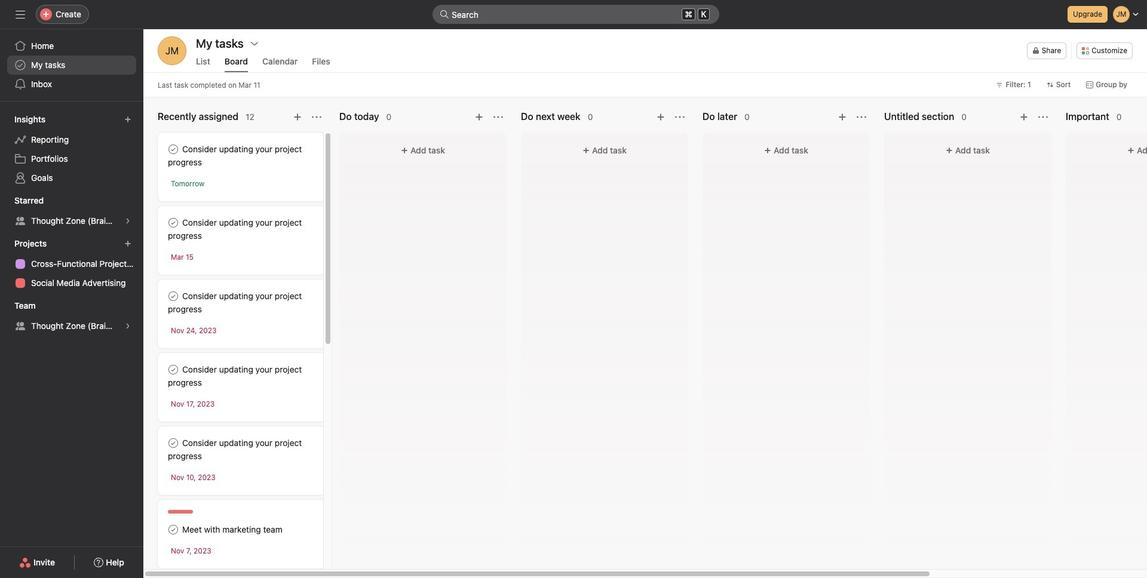 Task type: describe. For each thing, give the bounding box(es) containing it.
see details, thought zone (brainstorm space) image
[[124, 218, 131, 225]]

more section actions image for 2nd add task icon from right
[[675, 112, 685, 122]]

more section actions image for first add task icon from the right
[[1039, 112, 1048, 122]]

1 mark complete checkbox from the top
[[166, 142, 180, 157]]

3 mark complete checkbox from the top
[[166, 289, 180, 304]]

2 mark complete image from the top
[[166, 289, 180, 304]]

Search tasks, projects, and more text field
[[433, 5, 719, 24]]

starred element
[[0, 190, 143, 233]]

2 add task image from the left
[[474, 112, 484, 122]]

hide sidebar image
[[16, 10, 25, 19]]

more section actions image for 2nd add task image from right
[[494, 112, 503, 122]]

more section actions image for first add task image from the left
[[312, 112, 322, 122]]

more section actions image
[[857, 112, 867, 122]]

2 add task image from the left
[[1019, 112, 1029, 122]]

2 mark complete checkbox from the top
[[166, 436, 180, 451]]

1 mark complete image from the top
[[166, 142, 180, 157]]

new project or portfolio image
[[124, 240, 131, 247]]

view profile settings image
[[158, 36, 186, 65]]

1 add task image from the left
[[656, 112, 666, 122]]

insights element
[[0, 109, 143, 190]]

2 mark complete image from the top
[[166, 363, 180, 377]]



Task type: locate. For each thing, give the bounding box(es) containing it.
None field
[[433, 5, 719, 24]]

1 add task image from the left
[[293, 112, 302, 122]]

global element
[[0, 29, 143, 101]]

Mark complete checkbox
[[166, 363, 180, 377], [166, 436, 180, 451]]

1 vertical spatial mark complete image
[[166, 289, 180, 304]]

2 mark complete checkbox from the top
[[166, 216, 180, 230]]

0 horizontal spatial add task image
[[293, 112, 302, 122]]

0 horizontal spatial add task image
[[656, 112, 666, 122]]

more section actions image
[[312, 112, 322, 122], [494, 112, 503, 122], [675, 112, 685, 122], [1039, 112, 1048, 122]]

1 mark complete checkbox from the top
[[166, 363, 180, 377]]

4 more section actions image from the left
[[1039, 112, 1048, 122]]

4 mark complete checkbox from the top
[[166, 523, 180, 537]]

1 vertical spatial mark complete checkbox
[[166, 436, 180, 451]]

projects element
[[0, 233, 143, 295]]

add task image
[[656, 112, 666, 122], [1019, 112, 1029, 122]]

0 vertical spatial mark complete image
[[166, 216, 180, 230]]

3 mark complete image from the top
[[166, 436, 180, 451]]

mark complete image
[[166, 216, 180, 230], [166, 289, 180, 304]]

prominent image
[[440, 10, 449, 19]]

1 more section actions image from the left
[[312, 112, 322, 122]]

1 mark complete image from the top
[[166, 216, 180, 230]]

3 add task image from the left
[[838, 112, 847, 122]]

4 mark complete image from the top
[[166, 523, 180, 537]]

teams element
[[0, 295, 143, 338]]

Mark complete checkbox
[[166, 142, 180, 157], [166, 216, 180, 230], [166, 289, 180, 304], [166, 523, 180, 537]]

0 vertical spatial mark complete checkbox
[[166, 363, 180, 377]]

add task image
[[293, 112, 302, 122], [474, 112, 484, 122], [838, 112, 847, 122]]

2 more section actions image from the left
[[494, 112, 503, 122]]

mark complete image
[[166, 142, 180, 157], [166, 363, 180, 377], [166, 436, 180, 451], [166, 523, 180, 537]]

show options image
[[250, 39, 259, 48]]

2 horizontal spatial add task image
[[838, 112, 847, 122]]

new insights image
[[124, 116, 131, 123]]

see details, thought zone (brainstorm space) image
[[124, 323, 131, 330]]

3 more section actions image from the left
[[675, 112, 685, 122]]

1 horizontal spatial add task image
[[1019, 112, 1029, 122]]

1 horizontal spatial add task image
[[474, 112, 484, 122]]



Task type: vqa. For each thing, say whether or not it's contained in the screenshot.
Add items to starred icon
no



